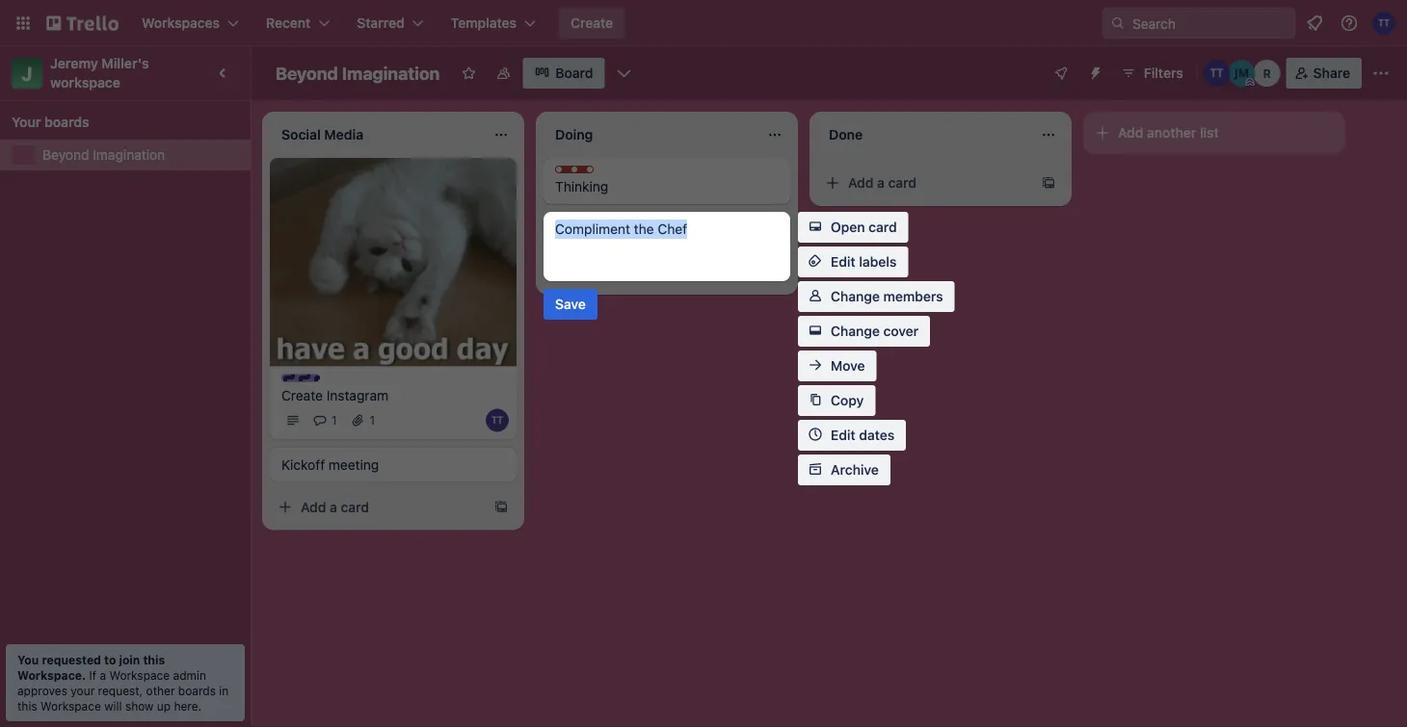 Task type: locate. For each thing, give the bounding box(es) containing it.
boards down 'admin'
[[178, 684, 216, 698]]

imagination left star or unstar board icon
[[342, 63, 440, 83]]

add a card button
[[817, 168, 1033, 199], [270, 492, 486, 523]]

request,
[[98, 684, 143, 698]]

you requested to join this workspace.
[[17, 654, 165, 683]]

boards
[[44, 114, 89, 130], [178, 684, 216, 698]]

change cover button
[[798, 316, 930, 347]]

0 vertical spatial imagination
[[342, 63, 440, 83]]

create down color: purple, title: none icon at the bottom
[[281, 387, 323, 403]]

chef
[[658, 221, 687, 237]]

0 horizontal spatial boards
[[44, 114, 89, 130]]

workspace down join
[[109, 669, 170, 683]]

edit
[[831, 254, 856, 270], [831, 428, 856, 443]]

card
[[888, 175, 917, 191], [869, 219, 897, 235], [341, 499, 369, 515]]

1 vertical spatial create
[[281, 387, 323, 403]]

to
[[104, 654, 116, 667]]

a inside if a workspace admin approves your request, other boards in this workspace will show up here.
[[100, 669, 106, 683]]

add up open card
[[848, 175, 874, 191]]

1 horizontal spatial create from template… image
[[767, 264, 783, 280]]

0 horizontal spatial this
[[17, 700, 37, 713]]

1 vertical spatial this
[[17, 700, 37, 713]]

if a workspace admin approves your request, other boards in this workspace will show up here.
[[17, 669, 229, 713]]

rubyanndersson (rubyanndersson) image
[[1254, 60, 1281, 87]]

the
[[634, 221, 654, 237]]

jeremy
[[50, 55, 98, 71]]

1 horizontal spatial imagination
[[342, 63, 440, 83]]

0 vertical spatial add
[[1118, 125, 1144, 141]]

0 horizontal spatial create from template… image
[[494, 500, 509, 515]]

0 vertical spatial this
[[143, 654, 165, 667]]

2 change from the top
[[831, 323, 880, 339]]

0 horizontal spatial 1
[[332, 414, 337, 427]]

add for add a card button to the left
[[301, 499, 326, 515]]

1 vertical spatial edit
[[831, 428, 856, 443]]

add a card down the kickoff meeting on the bottom left of page
[[301, 499, 369, 515]]

a right if
[[100, 669, 106, 683]]

another
[[1147, 125, 1197, 141]]

workspace visible image
[[496, 66, 511, 81]]

2 vertical spatial add
[[301, 499, 326, 515]]

open
[[831, 219, 865, 235]]

create instagram link
[[281, 386, 505, 405]]

primary element
[[0, 0, 1407, 46]]

thoughts thinking
[[555, 167, 628, 195]]

card down meeting
[[341, 499, 369, 515]]

0 vertical spatial create
[[571, 15, 613, 31]]

in
[[219, 684, 229, 698]]

create instagram
[[281, 387, 389, 403]]

1 vertical spatial add a card
[[301, 499, 369, 515]]

show menu image
[[1372, 64, 1391, 83]]

1 vertical spatial beyond imagination
[[42, 147, 165, 163]]

filters button
[[1115, 58, 1189, 89]]

this right join
[[143, 654, 165, 667]]

add a card
[[848, 175, 917, 191], [301, 499, 369, 515]]

add a card for add a card button to the left
[[301, 499, 369, 515]]

1 horizontal spatial terry turtle (terryturtle) image
[[1373, 12, 1396, 35]]

1 horizontal spatial 1
[[370, 414, 375, 427]]

workspace
[[109, 669, 170, 683], [41, 700, 101, 713]]

add for right add a card button
[[848, 175, 874, 191]]

0 horizontal spatial beyond
[[42, 147, 89, 163]]

a
[[877, 175, 885, 191], [330, 499, 337, 515], [100, 669, 106, 683]]

change inside button
[[831, 289, 880, 305]]

1 down the create instagram
[[332, 414, 337, 427]]

up
[[157, 700, 171, 713]]

create up board
[[571, 15, 613, 31]]

edit labels button
[[798, 247, 908, 278]]

here.
[[174, 700, 202, 713]]

add a card button down kickoff meeting link
[[270, 492, 486, 523]]

1 vertical spatial imagination
[[93, 147, 165, 163]]

0 vertical spatial a
[[877, 175, 885, 191]]

2 vertical spatial a
[[100, 669, 106, 683]]

terry turtle (terryturtle) image
[[1373, 12, 1396, 35], [486, 409, 509, 432]]

a down the kickoff meeting on the bottom left of page
[[330, 499, 337, 515]]

other
[[146, 684, 175, 698]]

1 change from the top
[[831, 289, 880, 305]]

terry turtle (terryturtle) image
[[1204, 60, 1231, 87]]

1 vertical spatial workspace
[[41, 700, 101, 713]]

edit left dates
[[831, 428, 856, 443]]

create inside button
[[571, 15, 613, 31]]

1 vertical spatial boards
[[178, 684, 216, 698]]

0 vertical spatial add a card button
[[817, 168, 1033, 199]]

star or unstar board image
[[461, 66, 477, 81]]

admin
[[173, 669, 206, 683]]

color: purple, title: none image
[[281, 374, 320, 382]]

change for change members
[[831, 289, 880, 305]]

0 horizontal spatial add
[[301, 499, 326, 515]]

1 1 from the left
[[332, 414, 337, 427]]

card up open card
[[888, 175, 917, 191]]

create for create instagram
[[281, 387, 323, 403]]

1 horizontal spatial workspace
[[109, 669, 170, 683]]

if
[[89, 669, 96, 683]]

this
[[143, 654, 165, 667], [17, 700, 37, 713]]

1 down instagram
[[370, 414, 375, 427]]

beyond imagination
[[276, 63, 440, 83], [42, 147, 165, 163]]

boards right the your
[[44, 114, 89, 130]]

beyond inside board name text field
[[276, 63, 338, 83]]

change cover
[[831, 323, 919, 339]]

1 vertical spatial add
[[848, 175, 874, 191]]

add
[[1118, 125, 1144, 141], [848, 175, 874, 191], [301, 499, 326, 515]]

0 horizontal spatial a
[[100, 669, 106, 683]]

imagination inside board name text field
[[342, 63, 440, 83]]

create for create
[[571, 15, 613, 31]]

1 vertical spatial create from template… image
[[494, 500, 509, 515]]

1 horizontal spatial add a card
[[848, 175, 917, 191]]

1 vertical spatial terry turtle (terryturtle) image
[[486, 409, 509, 432]]

this down approves
[[17, 700, 37, 713]]

1 horizontal spatial create
[[571, 15, 613, 31]]

imagination down your boards with 1 items element
[[93, 147, 165, 163]]

power ups image
[[1053, 66, 1069, 81]]

1 vertical spatial change
[[831, 323, 880, 339]]

0 vertical spatial edit
[[831, 254, 856, 270]]

2 1 from the left
[[370, 414, 375, 427]]

r
[[1263, 67, 1271, 80]]

0 horizontal spatial create
[[281, 387, 323, 403]]

0 vertical spatial change
[[831, 289, 880, 305]]

beyond
[[276, 63, 338, 83], [42, 147, 89, 163]]

0 vertical spatial terry turtle (terryturtle) image
[[1373, 12, 1396, 35]]

1 horizontal spatial add
[[848, 175, 874, 191]]

workspace down your
[[41, 700, 101, 713]]

change
[[831, 289, 880, 305], [831, 323, 880, 339]]

card right "open"
[[869, 219, 897, 235]]

2 vertical spatial card
[[341, 499, 369, 515]]

0 vertical spatial beyond imagination
[[276, 63, 440, 83]]

1 horizontal spatial boards
[[178, 684, 216, 698]]

1
[[332, 414, 337, 427], [370, 414, 375, 427]]

2 horizontal spatial add
[[1118, 125, 1144, 141]]

automation image
[[1080, 58, 1107, 85]]

a up open card
[[877, 175, 885, 191]]

create from template… image for kickoff meeting
[[494, 500, 509, 515]]

create from template… image
[[767, 264, 783, 280], [494, 500, 509, 515]]

thoughts
[[575, 167, 628, 180]]

change down edit labels button
[[831, 289, 880, 305]]

1 vertical spatial beyond
[[42, 147, 89, 163]]

0 horizontal spatial workspace
[[41, 700, 101, 713]]

add left another
[[1118, 125, 1144, 141]]

0 vertical spatial create from template… image
[[767, 264, 783, 280]]

0 vertical spatial add a card
[[848, 175, 917, 191]]

2 edit from the top
[[831, 428, 856, 443]]

1 horizontal spatial beyond imagination
[[276, 63, 440, 83]]

Board name text field
[[266, 58, 450, 89]]

1 horizontal spatial beyond
[[276, 63, 338, 83]]

miller's
[[102, 55, 149, 71]]

create
[[571, 15, 613, 31], [281, 387, 323, 403]]

edit labels
[[831, 254, 897, 270]]

list
[[1200, 125, 1219, 141]]

edit for edit labels
[[831, 254, 856, 270]]

add down "kickoff"
[[301, 499, 326, 515]]

add a card button up open card
[[817, 168, 1033, 199]]

1 edit from the top
[[831, 254, 856, 270]]

0 vertical spatial beyond
[[276, 63, 338, 83]]

0 horizontal spatial add a card
[[301, 499, 369, 515]]

edit dates button
[[798, 420, 906, 451]]

change up move
[[831, 323, 880, 339]]

labels
[[859, 254, 897, 270]]

save
[[555, 296, 586, 312]]

1 horizontal spatial a
[[330, 499, 337, 515]]

1 vertical spatial add a card button
[[270, 492, 486, 523]]

add a card up open card
[[848, 175, 917, 191]]

1 horizontal spatial this
[[143, 654, 165, 667]]

board link
[[523, 58, 605, 89]]

j
[[22, 62, 32, 84]]

imagination
[[342, 63, 440, 83], [93, 147, 165, 163]]

change inside button
[[831, 323, 880, 339]]

add for add another list button
[[1118, 125, 1144, 141]]

edit left labels at the top of the page
[[831, 254, 856, 270]]



Task type: describe. For each thing, give the bounding box(es) containing it.
your boards with 1 items element
[[12, 111, 229, 134]]

add a card for right add a card button
[[848, 175, 917, 191]]

0 horizontal spatial add a card button
[[270, 492, 486, 523]]

your
[[71, 684, 95, 698]]

kickoff
[[281, 457, 325, 473]]

beyond imagination inside board name text field
[[276, 63, 440, 83]]

2 horizontal spatial a
[[877, 175, 885, 191]]

kickoff meeting link
[[281, 455, 505, 475]]

this inside if a workspace admin approves your request, other boards in this workspace will show up here.
[[17, 700, 37, 713]]

meeting
[[329, 457, 379, 473]]

change members
[[831, 289, 943, 305]]

jeremy miller (jeremymiller198) image
[[1229, 60, 1256, 87]]

0 vertical spatial card
[[888, 175, 917, 191]]

edit for edit dates
[[831, 428, 856, 443]]

thinking
[[555, 179, 609, 195]]

you
[[17, 654, 39, 667]]

add another list button
[[1084, 112, 1346, 154]]

show
[[125, 700, 154, 713]]

create from template… image
[[1041, 175, 1057, 191]]

jeremy miller's workspace
[[50, 55, 153, 91]]

edit dates
[[831, 428, 895, 443]]

compliment the chef link
[[555, 220, 779, 239]]

open information menu image
[[1340, 13, 1359, 33]]

1 vertical spatial a
[[330, 499, 337, 515]]

filters
[[1144, 65, 1184, 81]]

back to home image
[[46, 8, 119, 39]]

dates
[[859, 428, 895, 443]]

workspace
[[50, 75, 120, 91]]

cover
[[884, 323, 919, 339]]

thinking link
[[555, 177, 779, 197]]

beyond imagination link
[[42, 146, 239, 165]]

customize views image
[[615, 64, 634, 83]]

search image
[[1111, 15, 1126, 31]]

0 vertical spatial boards
[[44, 114, 89, 130]]

kickoff meeting
[[281, 457, 379, 473]]

workspace.
[[17, 669, 86, 683]]

copy button
[[798, 386, 876, 416]]

move
[[831, 358, 865, 374]]

move button
[[798, 351, 877, 382]]

color: bold red, title: "thoughts" element
[[555, 166, 628, 180]]

0 vertical spatial workspace
[[109, 669, 170, 683]]

0 horizontal spatial terry turtle (terryturtle) image
[[486, 409, 509, 432]]

members
[[884, 289, 943, 305]]

r button
[[1254, 60, 1281, 87]]

change for change cover
[[831, 323, 880, 339]]

create button
[[559, 8, 625, 39]]

your boards
[[12, 114, 89, 130]]

create from template… image for compliment the chef
[[767, 264, 783, 280]]

archive
[[831, 462, 879, 478]]

add another list
[[1118, 125, 1219, 141]]

share
[[1314, 65, 1351, 81]]

change members button
[[798, 281, 955, 312]]

0 horizontal spatial beyond imagination
[[42, 147, 165, 163]]

0 horizontal spatial imagination
[[93, 147, 165, 163]]

this inside you requested to join this workspace.
[[143, 654, 165, 667]]

copy
[[831, 393, 864, 409]]

open card
[[831, 219, 897, 235]]

boards inside if a workspace admin approves your request, other boards in this workspace will show up here.
[[178, 684, 216, 698]]

1 horizontal spatial add a card button
[[817, 168, 1033, 199]]

your
[[12, 114, 41, 130]]

requested
[[42, 654, 101, 667]]

approves
[[17, 684, 67, 698]]

compliment the chef
[[555, 221, 687, 237]]

open card link
[[798, 212, 909, 243]]

will
[[104, 700, 122, 713]]

0 notifications image
[[1303, 12, 1326, 35]]

archive button
[[798, 455, 891, 486]]

Compliment the Chef text field
[[555, 220, 779, 274]]

join
[[119, 654, 140, 667]]

board
[[556, 65, 593, 81]]

compliment
[[555, 221, 630, 237]]

save button
[[544, 289, 598, 320]]

instagram
[[327, 387, 389, 403]]

share button
[[1287, 58, 1362, 89]]

1 vertical spatial card
[[869, 219, 897, 235]]

Search field
[[1126, 9, 1295, 38]]



Task type: vqa. For each thing, say whether or not it's contained in the screenshot.
Work:
no



